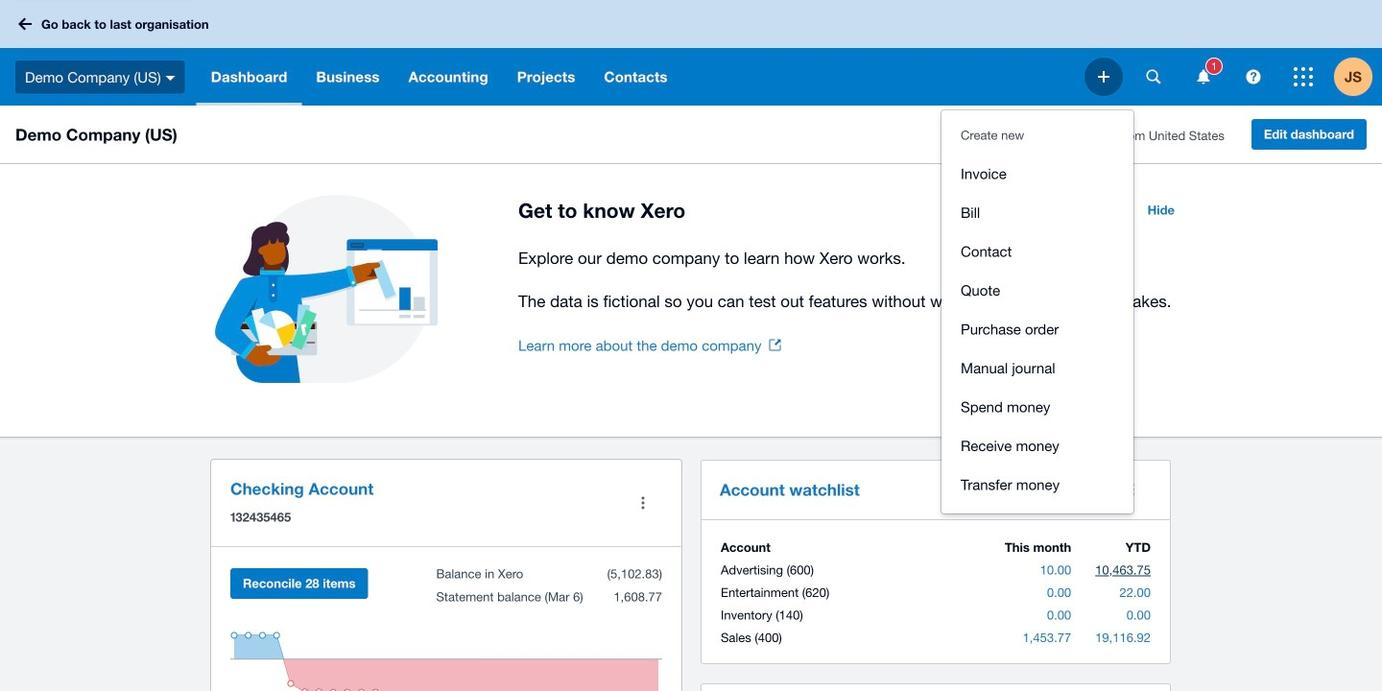 Task type: describe. For each thing, give the bounding box(es) containing it.
intro banner body element
[[518, 245, 1186, 315]]

2 horizontal spatial svg image
[[1246, 70, 1261, 84]]

create new group
[[942, 144, 1133, 513]]



Task type: vqa. For each thing, say whether or not it's contained in the screenshot.
15 to the top
no



Task type: locate. For each thing, give the bounding box(es) containing it.
1 horizontal spatial svg image
[[1146, 70, 1161, 84]]

list box
[[942, 110, 1133, 513]]

banner
[[0, 0, 1382, 513]]

0 horizontal spatial svg image
[[1098, 71, 1110, 83]]

svg image
[[1146, 70, 1161, 84], [1246, 70, 1261, 84], [1098, 71, 1110, 83]]

manage menu toggle image
[[624, 484, 662, 522]]

svg image
[[18, 18, 32, 30], [1294, 67, 1313, 86], [1197, 70, 1210, 84], [166, 76, 175, 80]]



